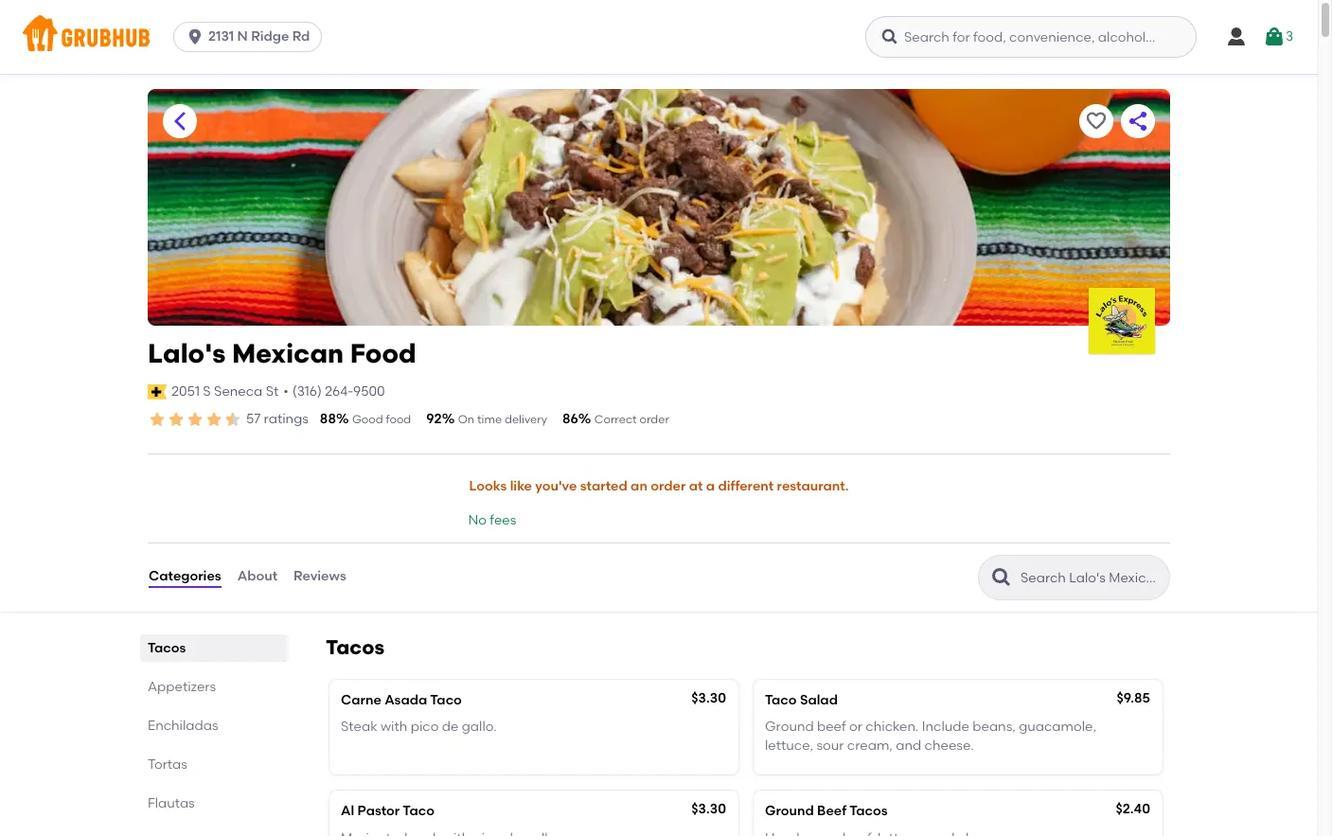 Task type: describe. For each thing, give the bounding box(es) containing it.
delivery
[[505, 413, 547, 426]]

rd
[[292, 28, 310, 45]]

categories button
[[148, 543, 222, 611]]

flautas tab
[[148, 793, 280, 813]]

tortas
[[148, 756, 187, 772]]

enchiladas
[[148, 717, 218, 733]]

correct
[[595, 413, 637, 426]]

al pastor  taco
[[341, 803, 435, 820]]

search icon image
[[990, 566, 1013, 589]]

0 vertical spatial order
[[640, 413, 669, 426]]

svg image
[[881, 27, 900, 46]]

Search Lalo's Mexican Food search field
[[1019, 569, 1164, 587]]

tacos tab
[[148, 638, 280, 658]]

appetizers
[[148, 679, 216, 695]]

fees
[[490, 513, 516, 529]]

beef
[[817, 719, 846, 735]]

beef
[[817, 803, 847, 820]]

about button
[[236, 543, 278, 611]]

taco left salad on the right
[[765, 692, 797, 708]]

2 horizontal spatial tacos
[[850, 803, 888, 820]]

reviews button
[[293, 543, 347, 611]]

chicken.
[[866, 719, 919, 735]]

asada
[[385, 692, 427, 708]]

lalo's mexican food logo image
[[1089, 288, 1155, 354]]

57
[[246, 411, 261, 427]]

ground beef or chicken. include beans, guacamole, lettuce, sour cream, and cheese.
[[765, 719, 1097, 754]]

pico
[[411, 719, 439, 735]]

n
[[237, 28, 248, 45]]

al
[[341, 803, 354, 820]]

on time delivery
[[458, 413, 547, 426]]

• (316) 264-9500
[[283, 383, 385, 399]]

with
[[381, 719, 408, 735]]

86
[[563, 411, 578, 427]]

2131
[[208, 28, 234, 45]]

3 button
[[1263, 20, 1294, 54]]

good food
[[352, 413, 411, 426]]

tortas tab
[[148, 754, 280, 774]]

2131 n ridge rd button
[[173, 22, 330, 52]]

save this restaurant image
[[1085, 110, 1108, 133]]

$3.30 for taco salad
[[692, 690, 726, 706]]

at
[[689, 478, 703, 494]]

food
[[386, 413, 411, 426]]

Search for food, convenience, alcohol... search field
[[866, 16, 1197, 58]]

carne asada taco
[[341, 692, 462, 708]]

looks like you've started an order at a different restaurant. button
[[468, 466, 850, 508]]

an
[[631, 478, 648, 494]]

2051 s seneca st
[[172, 383, 279, 399]]

lalo's
[[148, 337, 226, 369]]

lettuce,
[[765, 738, 814, 754]]

s
[[203, 383, 211, 399]]

enchiladas tab
[[148, 715, 280, 735]]

a
[[706, 478, 715, 494]]

on
[[458, 413, 475, 426]]

(316) 264-9500 button
[[292, 382, 385, 401]]

taco for taco salad
[[430, 692, 462, 708]]

88
[[320, 411, 336, 427]]

ground for ground beef tacos
[[765, 803, 814, 820]]

food
[[350, 337, 416, 369]]

no fees
[[468, 513, 516, 529]]

2051
[[172, 383, 200, 399]]

and
[[896, 738, 922, 754]]

no
[[468, 513, 487, 529]]

like
[[510, 478, 532, 494]]

looks like you've started an order at a different restaurant.
[[469, 478, 849, 494]]

ground beef tacos
[[765, 803, 888, 820]]

cheese.
[[925, 738, 974, 754]]

264-
[[325, 383, 353, 399]]

beans,
[[973, 719, 1016, 735]]



Task type: locate. For each thing, give the bounding box(es) containing it.
taco for ground beef tacos
[[403, 803, 435, 820]]

ridge
[[251, 28, 289, 45]]

carne
[[341, 692, 381, 708]]

taco salad
[[765, 692, 838, 708]]

$2.40
[[1116, 802, 1151, 818]]

1 vertical spatial ground
[[765, 803, 814, 820]]

2131 n ridge rd
[[208, 28, 310, 45]]

save this restaurant button
[[1080, 104, 1114, 138]]

•
[[283, 383, 289, 399]]

tacos up "carne"
[[326, 635, 385, 659]]

order inside button
[[651, 478, 686, 494]]

ground inside ground beef or chicken. include beans, guacamole, lettuce, sour cream, and cheese.
[[765, 719, 814, 735]]

tacos
[[326, 635, 385, 659], [148, 640, 186, 656], [850, 803, 888, 820]]

2 $3.30 from the top
[[692, 802, 726, 818]]

correct order
[[595, 413, 669, 426]]

$9.85
[[1117, 690, 1151, 706]]

mexican
[[232, 337, 344, 369]]

2 ground from the top
[[765, 803, 814, 820]]

main navigation navigation
[[0, 0, 1318, 74]]

1 ground from the top
[[765, 719, 814, 735]]

include
[[922, 719, 970, 735]]

time
[[477, 413, 502, 426]]

ground left 'beef'
[[765, 803, 814, 820]]

1 horizontal spatial svg image
[[1225, 26, 1248, 48]]

ground for ground beef or chicken. include beans, guacamole, lettuce, sour cream, and cheese.
[[765, 719, 814, 735]]

(316)
[[292, 383, 322, 399]]

svg image inside the 3 button
[[1263, 26, 1286, 48]]

order
[[640, 413, 669, 426], [651, 478, 686, 494]]

appetizers tab
[[148, 677, 280, 697]]

order left at
[[651, 478, 686, 494]]

guacamole,
[[1019, 719, 1097, 735]]

cream,
[[847, 738, 893, 754]]

ratings
[[264, 411, 309, 427]]

sour
[[817, 738, 844, 754]]

2 horizontal spatial svg image
[[1263, 26, 1286, 48]]

restaurant.
[[777, 478, 849, 494]]

good
[[352, 413, 383, 426]]

started
[[580, 478, 628, 494]]

3
[[1286, 28, 1294, 44]]

lalo's mexican food
[[148, 337, 416, 369]]

subscription pass image
[[148, 384, 167, 399]]

de
[[442, 719, 459, 735]]

2051 s seneca st button
[[171, 381, 280, 402]]

taco up de
[[430, 692, 462, 708]]

1 horizontal spatial tacos
[[326, 635, 385, 659]]

57 ratings
[[246, 411, 309, 427]]

1 $3.30 from the top
[[692, 690, 726, 706]]

salad
[[800, 692, 838, 708]]

flautas
[[148, 795, 195, 811]]

you've
[[535, 478, 577, 494]]

svg image
[[1225, 26, 1248, 48], [1263, 26, 1286, 48], [186, 27, 205, 46]]

looks
[[469, 478, 507, 494]]

different
[[718, 478, 774, 494]]

gallo.
[[462, 719, 497, 735]]

taco
[[430, 692, 462, 708], [765, 692, 797, 708], [403, 803, 435, 820]]

pastor
[[358, 803, 400, 820]]

$3.30
[[692, 690, 726, 706], [692, 802, 726, 818]]

0 vertical spatial $3.30
[[692, 690, 726, 706]]

$3.30 for ground beef tacos
[[692, 802, 726, 818]]

tacos up appetizers
[[148, 640, 186, 656]]

order right correct
[[640, 413, 669, 426]]

1 vertical spatial $3.30
[[692, 802, 726, 818]]

92
[[426, 411, 442, 427]]

tacos inside tab
[[148, 640, 186, 656]]

svg image for 2131 n ridge rd
[[186, 27, 205, 46]]

about
[[237, 569, 278, 585]]

categories
[[149, 569, 221, 585]]

9500
[[353, 383, 385, 399]]

0 horizontal spatial tacos
[[148, 640, 186, 656]]

tacos right 'beef'
[[850, 803, 888, 820]]

caret left icon image
[[169, 110, 191, 133]]

ground
[[765, 719, 814, 735], [765, 803, 814, 820]]

steak with pico de gallo.
[[341, 719, 497, 735]]

st
[[266, 383, 279, 399]]

share icon image
[[1127, 110, 1150, 133]]

steak
[[341, 719, 377, 735]]

1 vertical spatial order
[[651, 478, 686, 494]]

svg image for 3
[[1263, 26, 1286, 48]]

taco right pastor
[[403, 803, 435, 820]]

ground up the lettuce,
[[765, 719, 814, 735]]

or
[[849, 719, 863, 735]]

0 vertical spatial ground
[[765, 719, 814, 735]]

reviews
[[294, 569, 346, 585]]

0 horizontal spatial svg image
[[186, 27, 205, 46]]

svg image inside 2131 n ridge rd button
[[186, 27, 205, 46]]

star icon image
[[148, 410, 167, 429], [167, 410, 186, 429], [186, 410, 205, 429], [205, 410, 223, 429], [223, 410, 242, 429], [223, 410, 242, 429]]

seneca
[[214, 383, 263, 399]]



Task type: vqa. For each thing, say whether or not it's contained in the screenshot.
an
yes



